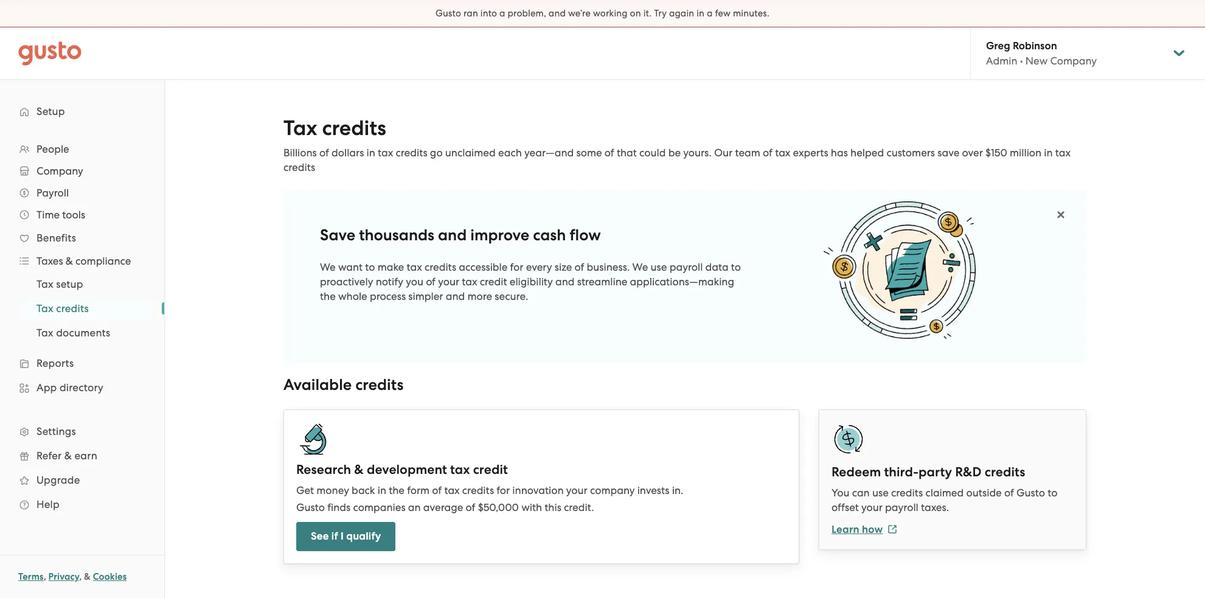 Task type: vqa. For each thing, say whether or not it's contained in the screenshot.
RUN PAYROLL link
no



Task type: describe. For each thing, give the bounding box(es) containing it.
& for compliance
[[66, 255, 73, 267]]

tax for tax setup
[[37, 278, 53, 290]]

app
[[37, 382, 57, 394]]

setup link
[[12, 100, 152, 122]]

setup
[[37, 105, 65, 117]]

company inside dropdown button
[[37, 165, 83, 177]]

$50,000
[[478, 501, 519, 513]]

get money back in the form of tax credits for innovation your company invests in. gusto finds companies an average of $50,000 with this credit.
[[296, 484, 684, 513]]

accessible
[[459, 261, 508, 273]]

invests
[[637, 484, 670, 496]]

business.
[[587, 261, 630, 273]]

in right again at right
[[697, 8, 705, 19]]

use inside you can use credits claimed outside of gusto to offset your payroll taxes.
[[873, 487, 889, 499]]

it.
[[644, 8, 652, 19]]

year—and
[[524, 147, 574, 159]]

available
[[284, 375, 352, 394]]

whole
[[338, 290, 367, 302]]

has
[[831, 147, 848, 159]]

people button
[[12, 138, 152, 160]]

people
[[37, 143, 69, 155]]

gusto inside "get money back in the form of tax credits for innovation your company invests in. gusto finds companies an average of $50,000 with this credit."
[[296, 501, 325, 513]]

if
[[331, 530, 338, 543]]

payroll inside we want to make tax credits accessible for every size of business. we use payroll data to proactively notify you of your tax credit eligibility and streamline applications—making the whole process simpler and more secure.
[[670, 261, 703, 273]]

credits inside you can use credits claimed outside of gusto to offset your payroll taxes.
[[891, 487, 923, 499]]

tax documents link
[[22, 322, 152, 344]]

your inside "get money back in the form of tax credits for innovation your company invests in. gusto finds companies an average of $50,000 with this credit."
[[566, 484, 588, 496]]

be
[[669, 147, 681, 159]]

1 a from the left
[[500, 8, 505, 19]]

to inside you can use credits claimed outside of gusto to offset your payroll taxes.
[[1048, 487, 1058, 499]]

the inside "get money back in the form of tax credits for innovation your company invests in. gusto finds companies an average of $50,000 with this credit."
[[389, 484, 405, 496]]

you
[[832, 487, 850, 499]]

see
[[311, 530, 329, 543]]

taxes.
[[921, 501, 949, 513]]

tax credits link
[[22, 298, 152, 319]]

home image
[[18, 41, 82, 65]]

1 vertical spatial credit
[[473, 462, 508, 477]]

privacy link
[[48, 571, 79, 582]]

in inside "get money back in the form of tax credits for innovation your company invests in. gusto finds companies an average of $50,000 with this credit."
[[378, 484, 386, 496]]

refer
[[37, 450, 62, 462]]

want
[[338, 261, 363, 273]]

dollars
[[332, 147, 364, 159]]

privacy
[[48, 571, 79, 582]]

and left we're
[[549, 8, 566, 19]]

claimed
[[926, 487, 964, 499]]

again
[[669, 8, 695, 19]]

improve
[[471, 226, 530, 245]]

size
[[555, 261, 572, 273]]

benefits link
[[12, 227, 152, 249]]

research
[[296, 462, 351, 477]]

r&d
[[955, 464, 982, 480]]

development
[[367, 462, 447, 477]]

refer & earn
[[37, 450, 97, 462]]

your inside you can use credits claimed outside of gusto to offset your payroll taxes.
[[862, 501, 883, 513]]

tax for tax documents
[[37, 327, 53, 339]]

each
[[498, 147, 522, 159]]

payroll button
[[12, 182, 152, 204]]

tax credits billions of dollars in tax credits go unclaimed each year—and some of that could be yours. our team of tax experts has helped customers save over $150 million in tax credits
[[284, 116, 1071, 173]]

1 horizontal spatial to
[[731, 261, 741, 273]]

credits inside "get money back in the form of tax credits for innovation your company invests in. gusto finds companies an average of $50,000 with this credit."
[[462, 484, 494, 496]]

outside
[[967, 487, 1002, 499]]

tax for tax credits
[[37, 302, 53, 315]]

learn how
[[832, 523, 883, 536]]

time
[[37, 209, 60, 221]]

& for development
[[354, 462, 364, 477]]

our
[[714, 147, 733, 159]]

in right million
[[1044, 147, 1053, 159]]

how
[[862, 523, 883, 536]]

your inside we want to make tax credits accessible for every size of business. we use payroll data to proactively notify you of your tax credit eligibility and streamline applications—making the whole process simpler and more secure.
[[438, 276, 459, 288]]

taxes & compliance button
[[12, 250, 152, 272]]

tax credits
[[37, 302, 89, 315]]

help
[[37, 498, 60, 511]]

list containing tax setup
[[0, 272, 164, 345]]

tax setup
[[37, 278, 83, 290]]

learn
[[832, 523, 860, 536]]

credits inside we want to make tax credits accessible for every size of business. we use payroll data to proactively notify you of your tax credit eligibility and streamline applications—making the whole process simpler and more secure.
[[425, 261, 456, 273]]

save thousands and improve cash flow
[[320, 226, 601, 245]]

payroll
[[37, 187, 69, 199]]

the inside we want to make tax credits accessible for every size of business. we use payroll data to proactively notify you of your tax credit eligibility and streamline applications—making the whole process simpler and more secure.
[[320, 290, 336, 302]]

that
[[617, 147, 637, 159]]

and down size
[[556, 276, 575, 288]]

into
[[481, 8, 497, 19]]

million
[[1010, 147, 1042, 159]]

greg robinson admin • new company
[[986, 40, 1097, 67]]

•
[[1020, 55, 1023, 67]]

average
[[423, 501, 463, 513]]

billions
[[284, 147, 317, 159]]

company inside greg robinson admin • new company
[[1051, 55, 1097, 67]]

time tools button
[[12, 204, 152, 226]]

redeem third-party r&d credits
[[832, 464, 1026, 480]]

could
[[640, 147, 666, 159]]

of left that
[[605, 147, 614, 159]]

0 horizontal spatial to
[[365, 261, 375, 273]]

of up average at the bottom left of the page
[[432, 484, 442, 496]]

try
[[654, 8, 667, 19]]

redeem
[[832, 464, 881, 480]]

eligibility
[[510, 276, 553, 288]]

money
[[317, 484, 349, 496]]

setup
[[56, 278, 83, 290]]



Task type: locate. For each thing, give the bounding box(es) containing it.
this
[[545, 501, 562, 513]]

we right the business.
[[633, 261, 648, 273]]

your down can at the right bottom of page
[[862, 501, 883, 513]]

help link
[[12, 493, 152, 515]]

0 horizontal spatial your
[[438, 276, 459, 288]]

use
[[651, 261, 667, 273], [873, 487, 889, 499]]

tax down taxes
[[37, 278, 53, 290]]

payroll inside you can use credits claimed outside of gusto to offset your payroll taxes.
[[885, 501, 919, 513]]

0 horizontal spatial ,
[[44, 571, 46, 582]]

0 vertical spatial company
[[1051, 55, 1097, 67]]

app directory link
[[12, 377, 152, 399]]

1 horizontal spatial gusto
[[436, 8, 461, 19]]

a right into
[[500, 8, 505, 19]]

use up 'applications—making' on the right of the page
[[651, 261, 667, 273]]

your up simpler
[[438, 276, 459, 288]]

gusto ran into a problem, and we're working on it. try again in a few minutes.
[[436, 8, 770, 19]]

new
[[1026, 55, 1048, 67]]

tax inside "get money back in the form of tax credits for innovation your company invests in. gusto finds companies an average of $50,000 with this credit."
[[444, 484, 460, 496]]

of right average at the bottom left of the page
[[466, 501, 476, 513]]

& left 'cookies'
[[84, 571, 91, 582]]

credit inside we want to make tax credits accessible for every size of business. we use payroll data to proactively notify you of your tax credit eligibility and streamline applications—making the whole process simpler and more secure.
[[480, 276, 507, 288]]

1 list from the top
[[0, 138, 164, 517]]

of inside you can use credits claimed outside of gusto to offset your payroll taxes.
[[1005, 487, 1014, 499]]

reports link
[[12, 352, 152, 374]]

0 vertical spatial credit
[[480, 276, 507, 288]]

time tools
[[37, 209, 85, 221]]

experts
[[793, 147, 829, 159]]

1 horizontal spatial we
[[633, 261, 648, 273]]

an
[[408, 501, 421, 513]]

1 we from the left
[[320, 261, 336, 273]]

company
[[1051, 55, 1097, 67], [37, 165, 83, 177]]

1 vertical spatial gusto
[[1017, 487, 1045, 499]]

1 vertical spatial for
[[497, 484, 510, 496]]

company right 'new'
[[1051, 55, 1097, 67]]

tax down tax setup in the top of the page
[[37, 302, 53, 315]]

company
[[590, 484, 635, 496]]

in up the companies
[[378, 484, 386, 496]]

1 horizontal spatial a
[[707, 8, 713, 19]]

of left dollars on the left top of the page
[[319, 147, 329, 159]]

we left want
[[320, 261, 336, 273]]

& right taxes
[[66, 255, 73, 267]]

& inside dropdown button
[[66, 255, 73, 267]]

use right can at the right bottom of page
[[873, 487, 889, 499]]

over
[[962, 147, 983, 159]]

,
[[44, 571, 46, 582], [79, 571, 82, 582]]

directory
[[60, 382, 103, 394]]

thousands
[[359, 226, 434, 245]]

use inside we want to make tax credits accessible for every size of business. we use payroll data to proactively notify you of your tax credit eligibility and streamline applications—making the whole process simpler and more secure.
[[651, 261, 667, 273]]

company down people
[[37, 165, 83, 177]]

we're
[[568, 8, 591, 19]]

proactively
[[320, 276, 373, 288]]

minutes.
[[733, 8, 770, 19]]

1 , from the left
[[44, 571, 46, 582]]

and up accessible
[[438, 226, 467, 245]]

qualify
[[346, 530, 381, 543]]

payroll up 'applications—making' on the right of the page
[[670, 261, 703, 273]]

taxes
[[37, 255, 63, 267]]

1 horizontal spatial ,
[[79, 571, 82, 582]]

for inside we want to make tax credits accessible for every size of business. we use payroll data to proactively notify you of your tax credit eligibility and streamline applications—making the whole process simpler and more secure.
[[510, 261, 524, 273]]

upgrade
[[37, 474, 80, 486]]

, left the privacy
[[44, 571, 46, 582]]

offset
[[832, 501, 859, 513]]

0 horizontal spatial we
[[320, 261, 336, 273]]

for inside "get money back in the form of tax credits for innovation your company invests in. gusto finds companies an average of $50,000 with this credit."
[[497, 484, 510, 496]]

credit.
[[564, 501, 594, 513]]

go
[[430, 147, 443, 159]]

third-
[[884, 464, 919, 480]]

0 horizontal spatial payroll
[[670, 261, 703, 273]]

2 we from the left
[[633, 261, 648, 273]]

tools
[[62, 209, 85, 221]]

cookies
[[93, 571, 127, 582]]

list
[[0, 138, 164, 517], [0, 272, 164, 345]]

can
[[852, 487, 870, 499]]

2 vertical spatial gusto
[[296, 501, 325, 513]]

2 list from the top
[[0, 272, 164, 345]]

& up back
[[354, 462, 364, 477]]

$150
[[986, 147, 1008, 159]]

list containing people
[[0, 138, 164, 517]]

your up "credit."
[[566, 484, 588, 496]]

party
[[919, 464, 952, 480]]

0 vertical spatial your
[[438, 276, 459, 288]]

1 vertical spatial company
[[37, 165, 83, 177]]

credit up "get money back in the form of tax credits for innovation your company invests in. gusto finds companies an average of $50,000 with this credit."
[[473, 462, 508, 477]]

notify
[[376, 276, 403, 288]]

0 horizontal spatial use
[[651, 261, 667, 273]]

2 horizontal spatial your
[[862, 501, 883, 513]]

tax for tax credits billions of dollars in tax credits go unclaimed each year—and some of that could be yours. our team of tax experts has helped customers save over $150 million in tax credits
[[284, 116, 317, 141]]

1 vertical spatial payroll
[[885, 501, 919, 513]]

simpler
[[409, 290, 443, 302]]

get
[[296, 484, 314, 496]]

1 horizontal spatial your
[[566, 484, 588, 496]]

taxes & compliance
[[37, 255, 131, 267]]

and left more
[[446, 290, 465, 302]]

gusto navigation element
[[0, 80, 164, 536]]

payroll left taxes. in the bottom of the page
[[885, 501, 919, 513]]

tax down tax credits
[[37, 327, 53, 339]]

finds
[[327, 501, 351, 513]]

gusto right 'outside'
[[1017, 487, 1045, 499]]

team
[[735, 147, 761, 159]]

0 vertical spatial payroll
[[670, 261, 703, 273]]

credit down accessible
[[480, 276, 507, 288]]

0 vertical spatial for
[[510, 261, 524, 273]]

, left 'cookies'
[[79, 571, 82, 582]]

unclaimed
[[445, 147, 496, 159]]

2 vertical spatial your
[[862, 501, 883, 513]]

every
[[526, 261, 552, 273]]

compliance
[[76, 255, 131, 267]]

refer & earn link
[[12, 445, 152, 467]]

working
[[593, 8, 628, 19]]

credits inside list
[[56, 302, 89, 315]]

company button
[[12, 160, 152, 182]]

data
[[706, 261, 729, 273]]

greg
[[986, 40, 1011, 52]]

tax
[[378, 147, 393, 159], [775, 147, 791, 159], [1056, 147, 1071, 159], [407, 261, 422, 273], [462, 276, 477, 288], [450, 462, 470, 477], [444, 484, 460, 496]]

few
[[715, 8, 731, 19]]

terms
[[18, 571, 44, 582]]

robinson
[[1013, 40, 1057, 52]]

of right 'outside'
[[1005, 487, 1014, 499]]

available credits
[[284, 375, 404, 394]]

save
[[320, 226, 355, 245]]

2 horizontal spatial gusto
[[1017, 487, 1045, 499]]

1 vertical spatial the
[[389, 484, 405, 496]]

of right team
[[763, 147, 773, 159]]

& left earn
[[64, 450, 72, 462]]

process
[[370, 290, 406, 302]]

we
[[320, 261, 336, 273], [633, 261, 648, 273]]

reports
[[37, 357, 74, 369]]

& for earn
[[64, 450, 72, 462]]

0 vertical spatial use
[[651, 261, 667, 273]]

the down the research & development tax credit
[[389, 484, 405, 496]]

0 horizontal spatial a
[[500, 8, 505, 19]]

with
[[522, 501, 542, 513]]

0 horizontal spatial gusto
[[296, 501, 325, 513]]

tax up billions on the left top of page
[[284, 116, 317, 141]]

2 horizontal spatial to
[[1048, 487, 1058, 499]]

some
[[577, 147, 602, 159]]

a left few
[[707, 8, 713, 19]]

see if i qualify
[[311, 530, 381, 543]]

streamline
[[577, 276, 628, 288]]

in
[[697, 8, 705, 19], [367, 147, 375, 159], [1044, 147, 1053, 159], [378, 484, 386, 496]]

research & development tax credit
[[296, 462, 508, 477]]

1 horizontal spatial the
[[389, 484, 405, 496]]

gusto down get
[[296, 501, 325, 513]]

benefits
[[37, 232, 76, 244]]

the down proactively
[[320, 290, 336, 302]]

settings
[[37, 425, 76, 438]]

2 , from the left
[[79, 571, 82, 582]]

0 horizontal spatial the
[[320, 290, 336, 302]]

of right size
[[575, 261, 584, 273]]

i
[[341, 530, 344, 543]]

tax inside tax credits billions of dollars in tax credits go unclaimed each year—and some of that could be yours. our team of tax experts has helped customers save over $150 million in tax credits
[[284, 116, 317, 141]]

cash
[[533, 226, 566, 245]]

0 vertical spatial gusto
[[436, 8, 461, 19]]

1 vertical spatial your
[[566, 484, 588, 496]]

1 vertical spatial use
[[873, 487, 889, 499]]

save
[[938, 147, 960, 159]]

gusto
[[436, 8, 461, 19], [1017, 487, 1045, 499], [296, 501, 325, 513]]

secure.
[[495, 290, 528, 302]]

for up eligibility at the top
[[510, 261, 524, 273]]

2 a from the left
[[707, 8, 713, 19]]

of up simpler
[[426, 276, 436, 288]]

1 horizontal spatial company
[[1051, 55, 1097, 67]]

more
[[468, 290, 492, 302]]

cookies button
[[93, 570, 127, 584]]

for up $50,000
[[497, 484, 510, 496]]

0 vertical spatial the
[[320, 290, 336, 302]]

in right dollars on the left top of the page
[[367, 147, 375, 159]]

gusto left "ran"
[[436, 8, 461, 19]]

yours.
[[684, 147, 712, 159]]

ran
[[464, 8, 478, 19]]

1 horizontal spatial payroll
[[885, 501, 919, 513]]

1 horizontal spatial use
[[873, 487, 889, 499]]

0 horizontal spatial company
[[37, 165, 83, 177]]

gusto inside you can use credits claimed outside of gusto to offset your payroll taxes.
[[1017, 487, 1045, 499]]

of
[[319, 147, 329, 159], [605, 147, 614, 159], [763, 147, 773, 159], [575, 261, 584, 273], [426, 276, 436, 288], [432, 484, 442, 496], [1005, 487, 1014, 499], [466, 501, 476, 513]]

customers
[[887, 147, 935, 159]]



